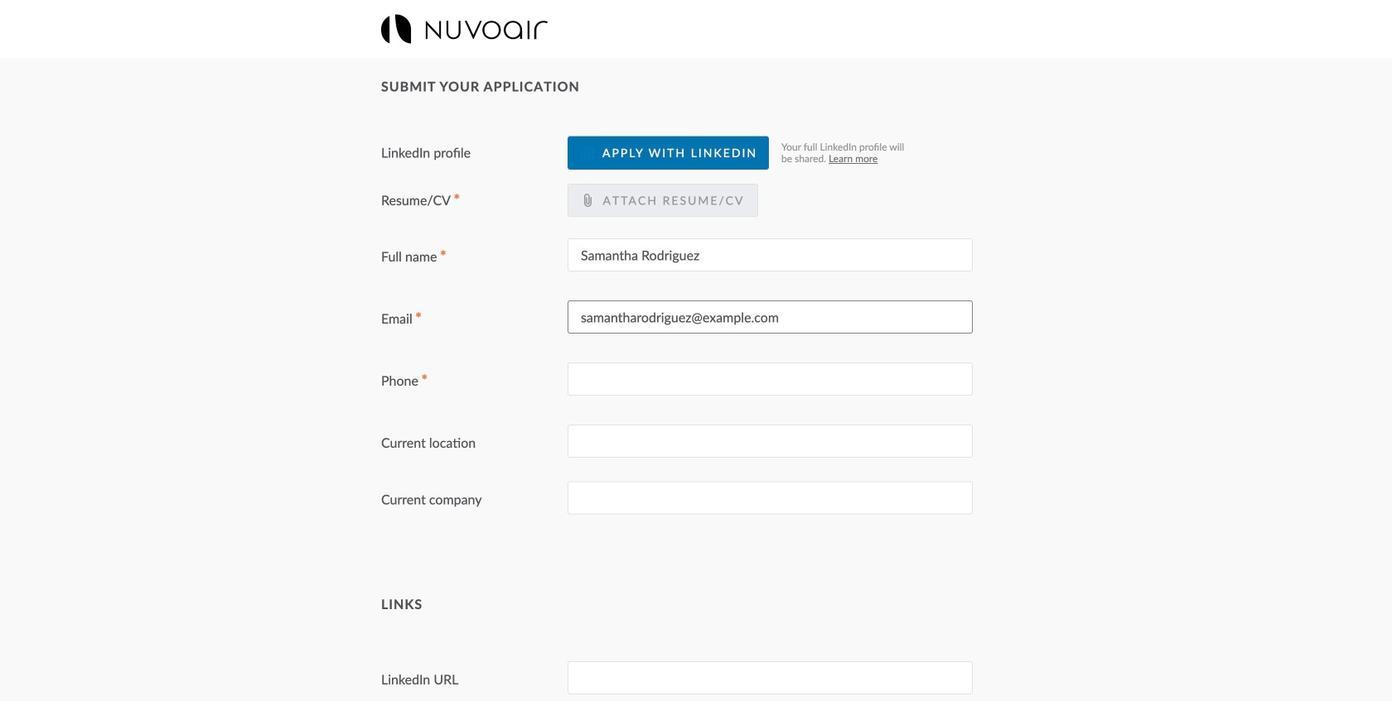 Task type: vqa. For each thing, say whether or not it's contained in the screenshot.
Email Field
yes



Task type: locate. For each thing, give the bounding box(es) containing it.
None email field
[[568, 301, 973, 334]]

None text field
[[568, 239, 973, 272], [568, 363, 973, 396], [568, 662, 973, 695], [568, 239, 973, 272], [568, 363, 973, 396], [568, 662, 973, 695]]

paperclip image
[[581, 194, 594, 207]]

None text field
[[568, 425, 973, 458], [568, 482, 973, 515], [568, 425, 973, 458], [568, 482, 973, 515]]



Task type: describe. For each thing, give the bounding box(es) containing it.
nuvoair logo image
[[381, 15, 548, 44]]



